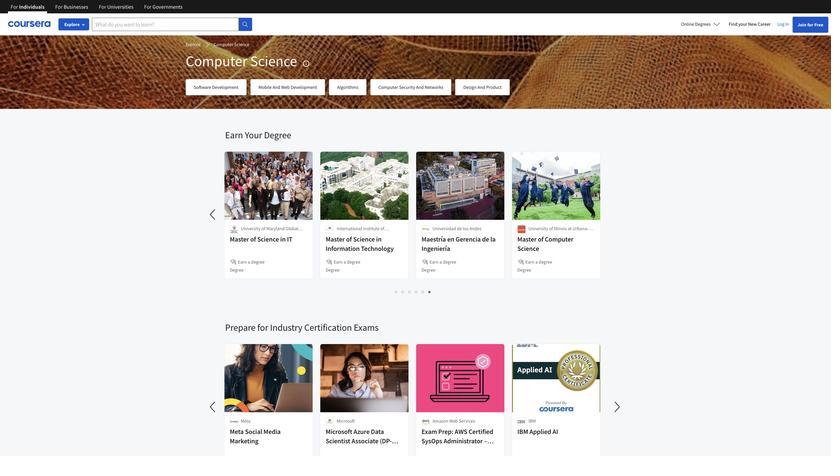 Task type: vqa. For each thing, say whether or not it's contained in the screenshot.
fourth For from the right
yes



Task type: locate. For each thing, give the bounding box(es) containing it.
degree for la
[[443, 259, 457, 265]]

1 horizontal spatial master
[[326, 235, 345, 243]]

university
[[241, 226, 261, 232], [529, 226, 549, 232]]

earn for master of computer science
[[526, 259, 535, 265]]

1 vertical spatial associate
[[422, 446, 449, 455]]

earn a degree down information
[[334, 259, 361, 265]]

degree down the 'ingeniería'
[[443, 259, 457, 265]]

web
[[282, 84, 290, 90], [450, 418, 458, 424]]

science
[[235, 41, 250, 47], [250, 52, 297, 70], [258, 235, 279, 243], [354, 235, 375, 243], [518, 244, 540, 253]]

coursera image
[[8, 19, 50, 30]]

de
[[457, 226, 462, 232], [483, 235, 490, 243]]

microsoft
[[337, 418, 355, 424], [326, 428, 353, 436]]

1 vertical spatial explore
[[186, 41, 201, 47]]

1 horizontal spatial de
[[483, 235, 490, 243]]

for left governments
[[144, 3, 152, 10]]

list
[[225, 288, 602, 296]]

design and product link
[[456, 79, 510, 95]]

0 vertical spatial for
[[808, 22, 814, 28]]

2 a from the left
[[344, 259, 346, 265]]

earn a degree for master of science in it
[[238, 259, 265, 265]]

master down the international institute of information technology, hyderabad icon
[[326, 235, 345, 243]]

and right "design"
[[478, 84, 486, 90]]

for inside "element"
[[258, 322, 269, 334]]

2 horizontal spatial and
[[478, 84, 486, 90]]

de left la
[[483, 235, 490, 243]]

for left individuals
[[11, 3, 18, 10]]

0 vertical spatial meta
[[241, 418, 251, 424]]

gerencia
[[456, 235, 481, 243]]

networks
[[425, 84, 444, 90]]

a down master of computer science
[[536, 259, 538, 265]]

web right mobile
[[282, 84, 290, 90]]

in for master of science in it
[[281, 235, 286, 243]]

1
[[395, 289, 398, 295]]

2 for from the left
[[55, 3, 63, 10]]

free
[[815, 22, 824, 28]]

product
[[487, 84, 502, 90]]

1 university from the left
[[241, 226, 261, 232]]

a down 'master of science in it'
[[248, 259, 250, 265]]

master down university of maryland global campus image
[[230, 235, 249, 243]]

degree down 'master of science in it'
[[251, 259, 265, 265]]

degree for information
[[347, 259, 361, 265]]

design and product
[[464, 84, 502, 90]]

explore link
[[186, 41, 201, 48]]

for left businesses at the top left
[[55, 3, 63, 10]]

of inside the "master of science in information technology"
[[347, 235, 352, 243]]

university of maryland global campus
[[241, 226, 299, 238]]

1 vertical spatial previous slide image
[[205, 399, 221, 415]]

los
[[463, 226, 469, 232]]

mobile and web development link
[[251, 79, 325, 95]]

2 earn a degree from the left
[[334, 259, 361, 265]]

3 master from the left
[[518, 235, 537, 243]]

2 master from the left
[[326, 235, 345, 243]]

data
[[371, 428, 384, 436]]

microsoft image
[[326, 418, 334, 426]]

log
[[778, 21, 785, 27]]

industry
[[270, 322, 303, 334]]

0 vertical spatial previous slide image
[[205, 207, 221, 223]]

in
[[281, 235, 286, 243], [377, 235, 382, 243]]

master for master of computer science
[[518, 235, 537, 243]]

exam
[[422, 428, 437, 436]]

computer up software development link at the top left of the page
[[186, 52, 248, 70]]

ibm right "ibm" image
[[529, 418, 536, 424]]

in up 'technology' in the left of the page
[[377, 235, 382, 243]]

0 vertical spatial computer science
[[214, 41, 250, 47]]

la
[[491, 235, 496, 243]]

university up champaign
[[529, 226, 549, 232]]

earn a degree down 'master of science in it'
[[238, 259, 265, 265]]

–
[[485, 437, 488, 445]]

meta for meta
[[241, 418, 251, 424]]

0 vertical spatial ibm
[[529, 418, 536, 424]]

earn a degree for master of science in information technology
[[334, 259, 361, 265]]

0 horizontal spatial explore
[[64, 21, 80, 27]]

and right security
[[417, 84, 424, 90]]

0 vertical spatial explore
[[64, 21, 80, 27]]

1 vertical spatial ibm
[[518, 428, 529, 436]]

ibm image
[[518, 418, 526, 426]]

development
[[212, 84, 239, 90], [291, 84, 317, 90]]

meta right meta icon
[[241, 418, 251, 424]]

for universities
[[99, 3, 134, 10]]

ibm down "ibm" image
[[518, 428, 529, 436]]

1 previous slide image from the top
[[205, 207, 221, 223]]

previous slide image for prepare for industry certification exams
[[205, 399, 221, 415]]

de inside maestría en gerencia de la ingeniería
[[483, 235, 490, 243]]

2 and from the left
[[417, 84, 424, 90]]

log in link
[[775, 20, 793, 28]]

earn down the 'ingeniería'
[[430, 259, 439, 265]]

associate down sysops at the bottom of the page
[[422, 446, 449, 455]]

0 horizontal spatial associate
[[352, 437, 379, 445]]

1 degree from the left
[[251, 259, 265, 265]]

3
[[409, 289, 411, 295]]

microsoft azure data scientist associate (dp- 100)
[[326, 428, 392, 455]]

ai
[[553, 428, 559, 436]]

2 horizontal spatial master
[[518, 235, 537, 243]]

1 and from the left
[[273, 84, 281, 90]]

businesses
[[64, 3, 88, 10]]

individuals
[[19, 3, 45, 10]]

microsoft inside "microsoft azure data scientist associate (dp- 100)"
[[326, 428, 353, 436]]

computer science
[[214, 41, 250, 47], [186, 52, 297, 70]]

master of science in it
[[230, 235, 293, 243]]

sysops
[[422, 437, 443, 445]]

governments
[[153, 3, 183, 10]]

1 horizontal spatial and
[[417, 84, 424, 90]]

for right the join
[[808, 22, 814, 28]]

meta down meta icon
[[230, 428, 244, 436]]

1 vertical spatial computer science
[[186, 52, 297, 70]]

4 earn a degree from the left
[[526, 259, 553, 265]]

1 vertical spatial de
[[483, 235, 490, 243]]

list containing 1
[[225, 288, 602, 296]]

0 horizontal spatial in
[[281, 235, 286, 243]]

1 vertical spatial for
[[258, 322, 269, 334]]

and right mobile
[[273, 84, 281, 90]]

1 vertical spatial web
[[450, 418, 458, 424]]

of
[[262, 226, 266, 232], [550, 226, 554, 232], [251, 235, 256, 243], [347, 235, 352, 243], [538, 235, 544, 243]]

master for master of science in information technology
[[326, 235, 345, 243]]

0 horizontal spatial for
[[258, 322, 269, 334]]

web up aws
[[450, 418, 458, 424]]

for right "prepare"
[[258, 322, 269, 334]]

computer down the illinois
[[545, 235, 574, 243]]

3 for from the left
[[99, 3, 106, 10]]

campus
[[241, 232, 257, 238]]

1 horizontal spatial in
[[377, 235, 382, 243]]

earn a degree for master of computer science
[[526, 259, 553, 265]]

earn for maestría en gerencia de la ingeniería
[[430, 259, 439, 265]]

earn down information
[[334, 259, 343, 265]]

1 development from the left
[[212, 84, 239, 90]]

0 horizontal spatial university
[[241, 226, 261, 232]]

1 in from the left
[[281, 235, 286, 243]]

4
[[415, 289, 418, 295]]

0 horizontal spatial ibm
[[518, 428, 529, 436]]

3 a from the left
[[440, 259, 442, 265]]

0 horizontal spatial master
[[230, 235, 249, 243]]

earn a degree down master of computer science
[[526, 259, 553, 265]]

degrees
[[696, 21, 712, 27]]

5
[[422, 289, 425, 295]]

associate inside exam prep: aws certified sysops administrator – associate
[[422, 446, 449, 455]]

1 vertical spatial meta
[[230, 428, 244, 436]]

1 horizontal spatial university
[[529, 226, 549, 232]]

computer left security
[[379, 84, 399, 90]]

1 horizontal spatial development
[[291, 84, 317, 90]]

for for governments
[[144, 3, 152, 10]]

1 horizontal spatial associate
[[422, 446, 449, 455]]

1 earn a degree from the left
[[238, 259, 265, 265]]

1 horizontal spatial for
[[808, 22, 814, 28]]

0 horizontal spatial and
[[273, 84, 281, 90]]

outlined info action image
[[302, 60, 310, 67]]

meta inside meta social media marketing
[[230, 428, 244, 436]]

a
[[248, 259, 250, 265], [344, 259, 346, 265], [440, 259, 442, 265], [536, 259, 538, 265]]

degree
[[264, 129, 292, 141], [230, 267, 244, 273], [326, 267, 340, 273], [422, 267, 436, 273], [518, 267, 532, 273]]

4 a from the left
[[536, 259, 538, 265]]

1 a from the left
[[248, 259, 250, 265]]

banner navigation
[[5, 0, 188, 13]]

1 horizontal spatial web
[[450, 418, 458, 424]]

microsoft up scientist
[[326, 428, 353, 436]]

computer security and networks
[[379, 84, 444, 90]]

for
[[11, 3, 18, 10], [55, 3, 63, 10], [99, 3, 106, 10], [144, 3, 152, 10]]

list inside earn your degree carousel element
[[225, 288, 602, 296]]

4 degree from the left
[[539, 259, 553, 265]]

of inside university of maryland global campus
[[262, 226, 266, 232]]

in left it
[[281, 235, 286, 243]]

find
[[730, 21, 738, 27]]

development down the outlined info action image
[[291, 84, 317, 90]]

computer security and networks link
[[371, 79, 452, 95]]

explore inside popup button
[[64, 21, 80, 27]]

of inside university of illinois at urbana- champaign
[[550, 226, 554, 232]]

0 vertical spatial microsoft
[[337, 418, 355, 424]]

earn a degree for maestría en gerencia de la ingeniería
[[430, 259, 457, 265]]

degree down master of computer science
[[539, 259, 553, 265]]

earn your degree carousel element
[[0, 109, 607, 302]]

master inside the "master of science in information technology"
[[326, 235, 345, 243]]

0 horizontal spatial development
[[212, 84, 239, 90]]

associate down azure on the bottom
[[352, 437, 379, 445]]

explore button
[[59, 18, 89, 30]]

1 vertical spatial microsoft
[[326, 428, 353, 436]]

computer inside master of computer science
[[545, 235, 574, 243]]

online
[[682, 21, 695, 27]]

degree for maestría en gerencia de la ingeniería
[[422, 267, 436, 273]]

microsoft right microsoft image
[[337, 418, 355, 424]]

university up campus
[[241, 226, 261, 232]]

computer
[[214, 41, 234, 47], [186, 52, 248, 70], [379, 84, 399, 90], [545, 235, 574, 243]]

(dp-
[[380, 437, 392, 445]]

illinois
[[555, 226, 567, 232]]

for governments
[[144, 3, 183, 10]]

degree for it
[[251, 259, 265, 265]]

None search field
[[92, 18, 252, 31]]

university inside university of maryland global campus
[[241, 226, 261, 232]]

a down the 'ingeniería'
[[440, 259, 442, 265]]

algorithms link
[[329, 79, 367, 95]]

3 degree from the left
[[443, 259, 457, 265]]

previous slide image
[[205, 207, 221, 223], [205, 399, 221, 415]]

1 for from the left
[[11, 3, 18, 10]]

earn down campus
[[238, 259, 247, 265]]

earn down master of computer science
[[526, 259, 535, 265]]

earn for master of science in it
[[238, 259, 247, 265]]

1 master from the left
[[230, 235, 249, 243]]

2 in from the left
[[377, 235, 382, 243]]

a for maestría en gerencia de la ingeniería
[[440, 259, 442, 265]]

master inside master of computer science
[[518, 235, 537, 243]]

0 vertical spatial web
[[282, 84, 290, 90]]

3 earn a degree from the left
[[430, 259, 457, 265]]

for
[[808, 22, 814, 28], [258, 322, 269, 334]]

3 and from the left
[[478, 84, 486, 90]]

earn
[[225, 129, 243, 141], [238, 259, 247, 265], [334, 259, 343, 265], [430, 259, 439, 265], [526, 259, 535, 265]]

a down information
[[344, 259, 346, 265]]

for left universities
[[99, 3, 106, 10]]

0 vertical spatial de
[[457, 226, 462, 232]]

4 for from the left
[[144, 3, 152, 10]]

2 previous slide image from the top
[[205, 399, 221, 415]]

in inside the "master of science in information technology"
[[377, 235, 382, 243]]

master
[[230, 235, 249, 243], [326, 235, 345, 243], [518, 235, 537, 243]]

2 university from the left
[[529, 226, 549, 232]]

universidad de los andes image
[[422, 225, 430, 234]]

universidad de los andes
[[433, 226, 482, 232]]

0 vertical spatial associate
[[352, 437, 379, 445]]

for for prepare
[[258, 322, 269, 334]]

earn a degree down the 'ingeniería'
[[430, 259, 457, 265]]

university inside university of illinois at urbana- champaign
[[529, 226, 549, 232]]

development right software
[[212, 84, 239, 90]]

mobile and web development
[[259, 84, 317, 90]]

de left los
[[457, 226, 462, 232]]

master down university of illinois at urbana-champaign icon
[[518, 235, 537, 243]]

degree down information
[[347, 259, 361, 265]]

1 horizontal spatial ibm
[[529, 418, 536, 424]]

2 degree from the left
[[347, 259, 361, 265]]

a for master of computer science
[[536, 259, 538, 265]]



Task type: describe. For each thing, give the bounding box(es) containing it.
global
[[286, 226, 299, 232]]

meta image
[[230, 418, 238, 426]]

meta social media marketing
[[230, 428, 281, 445]]

What do you want to learn? text field
[[92, 18, 239, 31]]

media
[[264, 428, 281, 436]]

your
[[245, 129, 262, 141]]

prepare for industry certification exams
[[225, 322, 379, 334]]

career
[[759, 21, 772, 27]]

online degrees button
[[677, 17, 726, 31]]

applied
[[530, 428, 552, 436]]

information
[[326, 244, 360, 253]]

earn for master of science in information technology
[[334, 259, 343, 265]]

certified
[[469, 428, 494, 436]]

algorithms
[[337, 84, 359, 90]]

5 button
[[420, 288, 427, 296]]

1 horizontal spatial explore
[[186, 41, 201, 47]]

a for master of science in information technology
[[344, 259, 346, 265]]

technology
[[361, 244, 394, 253]]

maryland
[[267, 226, 285, 232]]

in for master of science in information technology
[[377, 235, 382, 243]]

certification
[[305, 322, 352, 334]]

university of maryland global campus image
[[230, 225, 238, 234]]

4 button
[[413, 288, 420, 296]]

join for free
[[798, 22, 824, 28]]

of inside master of computer science
[[538, 235, 544, 243]]

ingeniería
[[422, 244, 451, 253]]

degree for master of computer science
[[518, 267, 532, 273]]

for for individuals
[[11, 3, 18, 10]]

log in
[[778, 21, 790, 27]]

6
[[429, 289, 432, 295]]

security
[[400, 84, 416, 90]]

microsoft for microsoft azure data scientist associate (dp- 100)
[[326, 428, 353, 436]]

earn your degree
[[225, 129, 292, 141]]

exam prep: aws certified sysops administrator – associate
[[422, 428, 494, 455]]

of for information
[[347, 235, 352, 243]]

master of computer science
[[518, 235, 574, 253]]

scientist
[[326, 437, 351, 445]]

for for join
[[808, 22, 814, 28]]

aws
[[455, 428, 468, 436]]

2 button
[[400, 288, 407, 296]]

a for master of science in it
[[248, 259, 250, 265]]

ibm for ibm applied ai
[[518, 428, 529, 436]]

of for campus
[[262, 226, 266, 232]]

universidad
[[433, 226, 457, 232]]

associate inside "microsoft azure data scientist associate (dp- 100)"
[[352, 437, 379, 445]]

maestría
[[422, 235, 446, 243]]

andes
[[470, 226, 482, 232]]

and for design
[[478, 84, 486, 90]]

international institute of information technology, hyderabad image
[[326, 225, 334, 234]]

marketing
[[230, 437, 259, 445]]

mobile
[[259, 84, 272, 90]]

amazon
[[433, 418, 449, 424]]

100)
[[326, 446, 338, 455]]

university for science
[[241, 226, 261, 232]]

it
[[287, 235, 293, 243]]

for businesses
[[55, 3, 88, 10]]

microsoft for microsoft
[[337, 418, 355, 424]]

of for it
[[251, 235, 256, 243]]

for for businesses
[[55, 3, 63, 10]]

6 button
[[427, 288, 434, 296]]

services
[[459, 418, 476, 424]]

science inside the "master of science in information technology"
[[354, 235, 375, 243]]

amazon web services image
[[422, 418, 430, 426]]

university for computer
[[529, 226, 549, 232]]

university of illinois at urbana-champaign image
[[518, 225, 526, 234]]

exams
[[354, 322, 379, 334]]

prep:
[[439, 428, 454, 436]]

meta for meta social media marketing
[[230, 428, 244, 436]]

find your new career link
[[726, 20, 775, 28]]

software
[[194, 84, 211, 90]]

find your new career
[[730, 21, 772, 27]]

design
[[464, 84, 477, 90]]

amazon web services
[[433, 418, 476, 424]]

join
[[798, 22, 807, 28]]

online degrees
[[682, 21, 712, 27]]

prepare for industry certification exams carousel element
[[205, 302, 626, 456]]

master for master of science in it
[[230, 235, 249, 243]]

azure
[[354, 428, 370, 436]]

of for urbana-
[[550, 226, 554, 232]]

software development link
[[186, 79, 247, 95]]

degree for master of science in it
[[230, 267, 244, 273]]

computer right explore "link"
[[214, 41, 234, 47]]

for individuals
[[11, 3, 45, 10]]

and for mobile
[[273, 84, 281, 90]]

maestría en gerencia de la ingeniería
[[422, 235, 496, 253]]

degree for master of science in information technology
[[326, 267, 340, 273]]

urbana-
[[573, 226, 589, 232]]

at
[[568, 226, 572, 232]]

previous slide image for earn your degree
[[205, 207, 221, 223]]

web inside prepare for industry certification exams carousel "element"
[[450, 418, 458, 424]]

2
[[402, 289, 405, 295]]

ibm for ibm
[[529, 418, 536, 424]]

0 horizontal spatial web
[[282, 84, 290, 90]]

computer inside computer security and networks link
[[379, 84, 399, 90]]

in
[[786, 21, 790, 27]]

2 development from the left
[[291, 84, 317, 90]]

science inside master of computer science
[[518, 244, 540, 253]]

3 button
[[407, 288, 413, 296]]

administrator
[[444, 437, 483, 445]]

your
[[739, 21, 748, 27]]

champaign
[[529, 232, 551, 238]]

ibm applied ai
[[518, 428, 559, 436]]

software development
[[194, 84, 239, 90]]

join for free link
[[793, 17, 829, 33]]

university of illinois at urbana- champaign
[[529, 226, 589, 238]]

master of science in information technology
[[326, 235, 394, 253]]

social
[[245, 428, 262, 436]]

for for universities
[[99, 3, 106, 10]]

universities
[[107, 3, 134, 10]]

prepare
[[225, 322, 256, 334]]

next slide image
[[610, 399, 626, 415]]

earn left your
[[225, 129, 243, 141]]

0 horizontal spatial de
[[457, 226, 462, 232]]

en
[[448, 235, 455, 243]]



